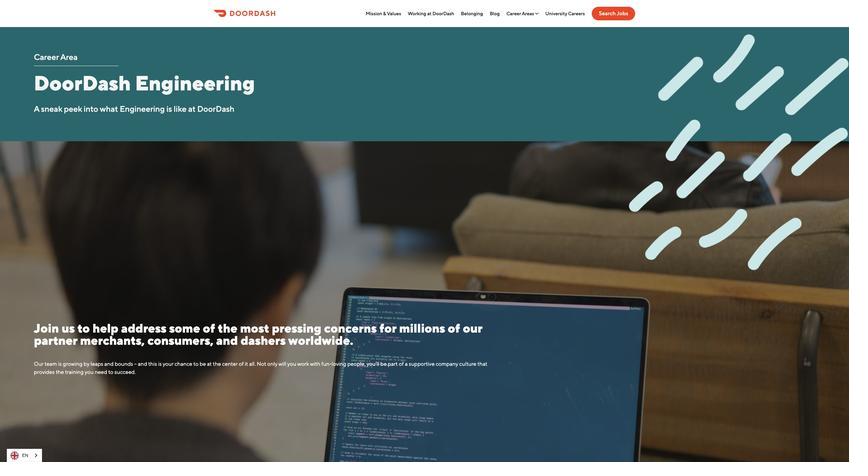 Task type: vqa. For each thing, say whether or not it's contained in the screenshot.
Belonging link
yes



Task type: describe. For each thing, give the bounding box(es) containing it.
jobs
[[617, 10, 629, 17]]

team
[[45, 361, 57, 368]]

culture
[[460, 361, 477, 368]]

training
[[65, 369, 84, 376]]

into
[[84, 104, 98, 114]]

0 horizontal spatial and
[[104, 361, 114, 368]]

for
[[380, 322, 397, 336]]

2 vertical spatial the
[[56, 369, 64, 376]]

career for career area
[[34, 52, 59, 62]]

doordash inside list
[[433, 11, 455, 16]]

1 vertical spatial to
[[194, 361, 199, 368]]

will
[[279, 361, 287, 368]]

fun-
[[322, 361, 332, 368]]

1 vertical spatial engineering
[[120, 104, 165, 114]]

address
[[121, 322, 167, 336]]

like
[[174, 104, 187, 114]]

part
[[388, 361, 398, 368]]

of left a
[[399, 361, 404, 368]]

area
[[60, 52, 78, 62]]

career area
[[34, 52, 78, 62]]

1 vertical spatial you
[[85, 369, 94, 376]]

all.
[[249, 361, 256, 368]]


[[535, 11, 539, 16]]

english flag image
[[11, 452, 19, 460]]

merchants,
[[80, 334, 145, 348]]

university careers
[[546, 11, 585, 16]]

working at doordash link
[[408, 11, 455, 16]]

career areas 
[[507, 11, 539, 16]]

work
[[298, 361, 309, 368]]

1 horizontal spatial and
[[138, 361, 147, 368]]

some
[[169, 322, 200, 336]]

blog link
[[490, 11, 500, 16]]

0 horizontal spatial is
[[58, 361, 62, 368]]

you'll
[[367, 361, 380, 368]]

of left the our
[[448, 322, 461, 336]]

millions
[[399, 322, 445, 336]]

1 horizontal spatial to
[[108, 369, 113, 376]]

1 vertical spatial at
[[188, 104, 196, 114]]

a sneak peek into what engineering is like at doordash
[[34, 104, 235, 114]]

en link
[[7, 450, 42, 462]]

areas
[[522, 11, 534, 16]]

2 horizontal spatial is
[[167, 104, 172, 114]]

university
[[546, 11, 568, 16]]

it
[[245, 361, 248, 368]]

Language field
[[7, 449, 42, 463]]

us
[[62, 322, 75, 336]]

career for career areas 
[[507, 11, 521, 16]]

search
[[599, 10, 616, 17]]

working at doordash
[[408, 11, 455, 16]]

1 vertical spatial the
[[213, 361, 221, 368]]

peek
[[64, 104, 82, 114]]

mission & values
[[366, 11, 401, 16]]

university careers link
[[546, 11, 585, 16]]

sneak
[[41, 104, 62, 114]]

your
[[163, 361, 174, 368]]

a
[[34, 104, 39, 114]]

consumers,
[[147, 334, 214, 348]]

company
[[436, 361, 458, 368]]

our team is growing by leaps and bounds – and this is your chance to be at the center of it all. not only will you work with fun-loving people, you'll be part of a supportive company culture that provides the training you need to succeed.
[[34, 361, 488, 376]]

only
[[268, 361, 278, 368]]

&
[[383, 11, 386, 16]]

center
[[222, 361, 238, 368]]

what
[[100, 104, 118, 114]]

at inside list
[[428, 11, 432, 16]]

provides
[[34, 369, 55, 376]]

worldwide.
[[288, 334, 354, 348]]

belonging
[[461, 11, 483, 16]]

0 vertical spatial engineering
[[135, 71, 255, 95]]



Task type: locate. For each thing, give the bounding box(es) containing it.
and up the "center"
[[216, 334, 238, 348]]

be left the part
[[381, 361, 387, 368]]

1 be from the left
[[200, 361, 206, 368]]

concerns
[[324, 322, 377, 336]]

our
[[34, 361, 43, 368]]

0 vertical spatial career
[[507, 11, 521, 16]]

is right this on the left bottom of page
[[158, 361, 162, 368]]

the
[[218, 322, 238, 336], [213, 361, 221, 368], [56, 369, 64, 376]]

1 horizontal spatial at
[[207, 361, 212, 368]]

and
[[216, 334, 238, 348], [104, 361, 114, 368], [138, 361, 147, 368]]

at left the "center"
[[207, 361, 212, 368]]

careers
[[569, 11, 585, 16]]

leaps
[[91, 361, 103, 368]]

succeed.
[[115, 369, 136, 376]]

bounds
[[115, 361, 133, 368]]

with
[[310, 361, 321, 368]]

career
[[507, 11, 521, 16], [34, 52, 59, 62]]

growing
[[63, 361, 83, 368]]

to right need
[[108, 369, 113, 376]]

0 vertical spatial to
[[77, 322, 90, 336]]

and right – at the left of page
[[138, 361, 147, 368]]

values
[[387, 11, 401, 16]]

doordash
[[433, 11, 455, 16], [34, 71, 131, 95], [197, 104, 235, 114]]

the down team
[[56, 369, 64, 376]]

search jobs link
[[592, 7, 636, 20]]

0 horizontal spatial at
[[188, 104, 196, 114]]

0 vertical spatial you
[[288, 361, 297, 368]]

people,
[[348, 361, 366, 368]]

you
[[288, 361, 297, 368], [85, 369, 94, 376]]

most
[[240, 322, 269, 336]]

at right working
[[428, 11, 432, 16]]

2 horizontal spatial to
[[194, 361, 199, 368]]

2 horizontal spatial at
[[428, 11, 432, 16]]

join us to help address some of the most pressing concerns for millions of our partner merchants, consumers, and dashers worldwide.
[[34, 322, 483, 348]]

0 horizontal spatial be
[[200, 361, 206, 368]]

0 horizontal spatial career
[[34, 52, 59, 62]]

home image
[[214, 10, 275, 17]]

chance
[[175, 361, 192, 368]]

join
[[34, 322, 59, 336]]

1 horizontal spatial you
[[288, 361, 297, 368]]

1 vertical spatial career
[[34, 52, 59, 62]]

1 vertical spatial doordash
[[34, 71, 131, 95]]

be
[[200, 361, 206, 368], [381, 361, 387, 368]]

that
[[478, 361, 488, 368]]

of right some
[[203, 322, 215, 336]]

engineering down doordash engineering
[[120, 104, 165, 114]]

of
[[203, 322, 215, 336], [448, 322, 461, 336], [239, 361, 244, 368], [399, 361, 404, 368]]

0 vertical spatial the
[[218, 322, 238, 336]]

of left it
[[239, 361, 244, 368]]

not
[[257, 361, 266, 368]]

is
[[167, 104, 172, 114], [58, 361, 62, 368], [158, 361, 162, 368]]

0 horizontal spatial doordash
[[34, 71, 131, 95]]

to right us
[[77, 322, 90, 336]]

a
[[405, 361, 408, 368]]

2 be from the left
[[381, 361, 387, 368]]

career left area at the top
[[34, 52, 59, 62]]

mission & values link
[[366, 11, 401, 16]]

the left the "center"
[[213, 361, 221, 368]]

our
[[463, 322, 483, 336]]

search jobs
[[599, 10, 629, 17]]

belonging link
[[461, 11, 483, 16]]

is left like
[[167, 104, 172, 114]]

0 vertical spatial at
[[428, 11, 432, 16]]

you right will at the bottom left
[[288, 361, 297, 368]]

at inside our team is growing by leaps and bounds – and this is your chance to be at the center of it all. not only will you work with fun-loving people, you'll be part of a supportive company culture that provides the training you need to succeed.
[[207, 361, 212, 368]]

dashers
[[241, 334, 286, 348]]

to inside join us to help address some of the most pressing concerns for millions of our partner merchants, consumers, and dashers worldwide.
[[77, 322, 90, 336]]

to
[[77, 322, 90, 336], [194, 361, 199, 368], [108, 369, 113, 376]]

pressing
[[272, 322, 322, 336]]

and up need
[[104, 361, 114, 368]]

–
[[134, 361, 137, 368]]

loving
[[332, 361, 347, 368]]

2 vertical spatial doordash
[[197, 104, 235, 114]]

to right chance
[[194, 361, 199, 368]]

2 vertical spatial to
[[108, 369, 113, 376]]

supportive
[[409, 361, 435, 368]]

you down by
[[85, 369, 94, 376]]

2 horizontal spatial doordash
[[433, 11, 455, 16]]

0 horizontal spatial to
[[77, 322, 90, 336]]

career left areas
[[507, 11, 521, 16]]

1 horizontal spatial is
[[158, 361, 162, 368]]

list
[[366, 7, 585, 20]]

is right team
[[58, 361, 62, 368]]

1 horizontal spatial be
[[381, 361, 387, 368]]

the inside join us to help address some of the most pressing concerns for millions of our partner merchants, consumers, and dashers worldwide.
[[218, 322, 238, 336]]

0 horizontal spatial you
[[85, 369, 94, 376]]

doordash engineering
[[34, 71, 255, 95]]

this
[[148, 361, 157, 368]]

working
[[408, 11, 427, 16]]

be right chance
[[200, 361, 206, 368]]

2 horizontal spatial and
[[216, 334, 238, 348]]

at
[[428, 11, 432, 16], [188, 104, 196, 114], [207, 361, 212, 368]]

list containing mission & values
[[366, 7, 585, 20]]

and inside join us to help address some of the most pressing concerns for millions of our partner merchants, consumers, and dashers worldwide.
[[216, 334, 238, 348]]

2 vertical spatial at
[[207, 361, 212, 368]]

at right like
[[188, 104, 196, 114]]

partner
[[34, 334, 77, 348]]

engineering up like
[[135, 71, 255, 95]]

blog
[[490, 11, 500, 16]]

en
[[22, 453, 28, 458]]

help
[[93, 322, 118, 336]]

the left most
[[218, 322, 238, 336]]

need
[[95, 369, 107, 376]]

0 vertical spatial doordash
[[433, 11, 455, 16]]

1 horizontal spatial career
[[507, 11, 521, 16]]

by
[[84, 361, 89, 368]]

1 horizontal spatial doordash
[[197, 104, 235, 114]]

mission
[[366, 11, 382, 16]]

engineering
[[135, 71, 255, 95], [120, 104, 165, 114]]



